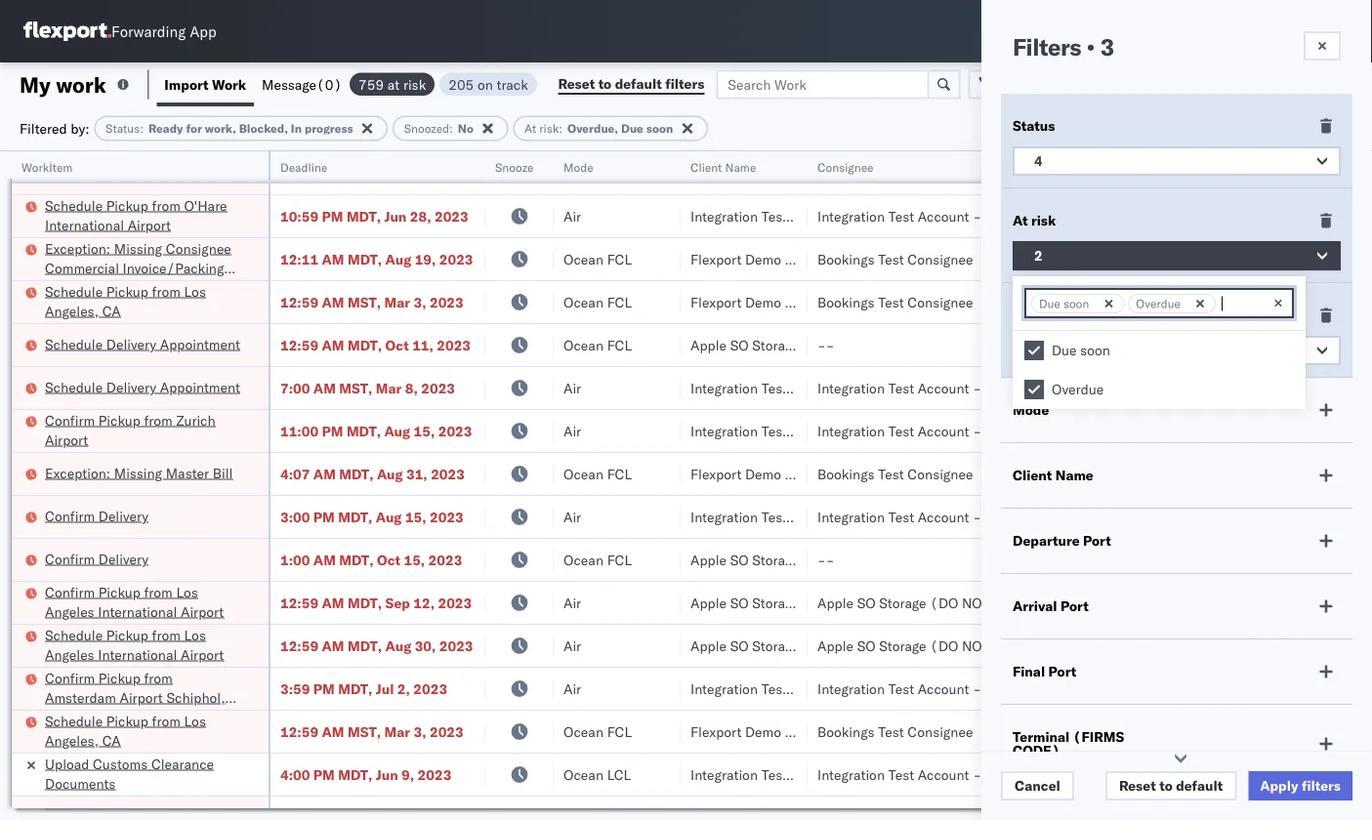 Task type: locate. For each thing, give the bounding box(es) containing it.
flex-2177389 up "flex-2342347"
[[1044, 551, 1145, 568]]

netherlands
[[160, 709, 236, 726]]

pickup for schedule pickup from los angeles international airport button
[[106, 627, 148, 644]]

risk for at risk : overdue, due soon
[[539, 121, 559, 136]]

12:11
[[280, 251, 318, 268]]

1 vertical spatial schedule delivery appointment button
[[45, 377, 240, 399]]

filters inside reset to default filters button
[[665, 75, 704, 92]]

confirm up amsterdam
[[45, 669, 95, 687]]

upload proof of delivery
[[45, 164, 196, 181]]

message
[[262, 76, 316, 93]]

: for status
[[140, 121, 144, 136]]

missing inside button
[[114, 464, 162, 481]]

upload customs clearance documents link
[[45, 754, 243, 794]]

from for the confirm pickup from amsterdam airport schiphol, haarlemmermeer, netherlands button
[[144, 669, 173, 687]]

1 fcl from the top
[[607, 251, 632, 268]]

ca
[[102, 302, 121, 319], [102, 732, 121, 749]]

not for 12:59 am mdt, oct 11, 2023
[[835, 336, 862, 354]]

6 fcl from the top
[[607, 723, 632, 740]]

4:00 pm mdt, jun 9, 2023
[[280, 766, 452, 783]]

so for 12:59 am mdt, oct 11, 2023
[[730, 336, 749, 354]]

2 ocean lcl from the top
[[564, 766, 631, 783]]

3 12:59 from the top
[[280, 594, 318, 611]]

lagerfeld up terminal
[[1013, 680, 1072, 697]]

arrival
[[1013, 598, 1057, 615]]

from inside confirm pickup from zurich airport
[[144, 412, 173, 429]]

:
[[140, 121, 144, 136], [449, 121, 453, 136], [559, 121, 563, 136]]

shanghai for flex-2166988
[[1169, 379, 1227, 397]]

2 appointment from the top
[[160, 378, 240, 396]]

0 vertical spatial confirm delivery
[[45, 507, 149, 524]]

0 vertical spatial mode
[[564, 160, 594, 174]]

confirm inside confirm pickup from zurich airport
[[45, 412, 95, 429]]

3 karl from the top
[[985, 766, 1010, 783]]

karl for flex-2166988
[[985, 379, 1010, 397]]

oct for 15,
[[377, 551, 400, 568]]

1 missing from the top
[[114, 240, 162, 257]]

in
[[291, 121, 302, 136]]

client name
[[690, 160, 756, 174], [1013, 467, 1094, 484]]

1 vertical spatial departure port
[[1013, 532, 1111, 549]]

0 vertical spatial 15,
[[414, 422, 435, 439]]

3 bookings test consignee from the top
[[817, 465, 973, 482]]

2 vertical spatial shanghai pudong international a
[[1169, 637, 1372, 654]]

consignee
[[817, 160, 874, 174], [166, 240, 231, 257], [785, 251, 850, 268], [908, 251, 973, 268], [785, 293, 850, 311], [908, 293, 973, 311], [785, 465, 850, 482], [908, 465, 973, 482], [785, 723, 850, 740], [908, 723, 973, 740]]

--
[[817, 336, 834, 354], [817, 551, 834, 568]]

0 vertical spatial angeles,
[[45, 302, 99, 319]]

0 vertical spatial client name
[[690, 160, 756, 174]]

los inside the confirm pickup from los angeles international airport
[[176, 584, 198, 601]]

3 a from the top
[[1364, 637, 1372, 654]]

0 vertical spatial schedule delivery appointment
[[45, 335, 240, 353]]

default for reset to default filters
[[615, 75, 662, 92]]

2 angeles from the top
[[45, 646, 94, 663]]

pm right 3:00
[[313, 508, 335, 525]]

apple for 12:59 am mdt, sep 12, 2023
[[690, 594, 727, 611]]

upload for upload proof of delivery
[[45, 164, 89, 181]]

0 vertical spatial due soon
[[1039, 296, 1089, 311]]

9,
[[402, 766, 414, 783]]

karl left flex-2166988 on the top right of the page
[[985, 379, 1010, 397]]

0 horizontal spatial cascade
[[690, 165, 744, 182]]

mdt, for 4:00 pm mdt, jun 9, 2023
[[338, 766, 372, 783]]

apple so storage (do not use)
[[690, 336, 901, 354], [690, 551, 901, 568], [690, 594, 901, 611], [817, 594, 1028, 611], [690, 637, 901, 654], [817, 637, 1028, 654]]

schedule down workitem
[[45, 197, 103, 214]]

2 ocean fcl from the top
[[564, 293, 632, 311]]

from down invoice/packing
[[152, 283, 181, 300]]

1 vertical spatial lagerfeld
[[1013, 680, 1072, 697]]

pickup inside schedule pickup from o'hare international airport
[[106, 197, 148, 214]]

flex-2132512
[[1044, 766, 1145, 783]]

15, up 31,
[[414, 422, 435, 439]]

7:00 am mst, mar 8, 2023
[[280, 379, 455, 397]]

5 air from the top
[[564, 594, 581, 611]]

6 schedule from the top
[[45, 712, 103, 730]]

delivery down 'exception: missing consignee commercial invoice/packing list'
[[106, 335, 156, 353]]

1 vertical spatial at
[[1013, 212, 1028, 229]]

schedule delivery appointment link down 'exception: missing consignee commercial invoice/packing list'
[[45, 334, 240, 354]]

swarovski
[[985, 208, 1047, 225]]

None text field
[[1220, 295, 1239, 312]]

1 bookings from the top
[[817, 251, 875, 268]]

1 upload from the top
[[45, 164, 89, 181]]

1 vertical spatial soon
[[1064, 296, 1089, 311]]

pickup up exception: missing master bill
[[98, 412, 141, 429]]

fcl
[[607, 251, 632, 268], [607, 293, 632, 311], [607, 336, 632, 354], [607, 465, 632, 482], [607, 551, 632, 568], [607, 723, 632, 740]]

list box
[[1013, 331, 1306, 409]]

schedule inside schedule pickup from o'hare international airport
[[45, 197, 103, 214]]

1 integration test account - karl lagerfeld from the top
[[817, 379, 1072, 397]]

bookings for first schedule pickup from los angeles, ca button from the top of the page
[[817, 293, 875, 311]]

1 lcl from the top
[[607, 165, 631, 182]]

confirm delivery link for 3:00 pm mdt, aug 15, 2023
[[45, 506, 149, 526]]

los down the confirm pickup from los angeles international airport button
[[184, 627, 206, 644]]

angeles inside schedule pickup from los angeles international airport
[[45, 646, 94, 663]]

2 angeles, from the top
[[45, 732, 99, 749]]

12:59 am mst, mar 3, 2023 up the 12:59 am mdt, oct 11, 2023
[[280, 293, 464, 311]]

airport up schedule pickup from los angeles international airport link
[[181, 603, 224, 620]]

1 vertical spatial schedule delivery appointment
[[45, 378, 240, 396]]

1 ca from the top
[[102, 302, 121, 319]]

1911466 for first schedule pickup from los angeles, ca button from the top of the page
[[1086, 293, 1145, 311]]

1 vertical spatial overdue
[[1052, 381, 1104, 398]]

mdt, down 10:59 pm mdt, jun 28, 2023
[[348, 251, 382, 268]]

shanghai right the '2342347'
[[1169, 594, 1227, 611]]

lagerfeld for flex-2166988
[[1013, 379, 1072, 397]]

storage for 12:59 am mdt, oct 11, 2023
[[752, 336, 799, 354]]

2 vertical spatial risk
[[1031, 212, 1056, 229]]

mst, down 3:59 pm mdt, jul 2, 2023 in the left of the page
[[348, 723, 381, 740]]

0 vertical spatial lagerfeld
[[1013, 379, 1072, 397]]

12:59 down 12:11
[[280, 293, 318, 311]]

3 integration test account - karl lagerfeld from the top
[[817, 766, 1072, 783]]

from for schedule pickup from o'hare international airport button
[[152, 197, 181, 214]]

2 flexport from the top
[[690, 293, 742, 311]]

ningbo down '2' button
[[1169, 293, 1214, 311]]

to inside button
[[598, 75, 612, 92]]

schedule down list in the top of the page
[[45, 335, 103, 353]]

5 flex- from the top
[[1044, 336, 1086, 354]]

0 vertical spatial schedule delivery appointment link
[[45, 334, 240, 354]]

use) for 12:59 am mdt, sep 12, 2023
[[866, 594, 901, 611]]

6 resize handle column header from the left
[[980, 151, 1003, 820]]

pm right 4:00
[[313, 766, 335, 783]]

delivery right of
[[145, 164, 196, 181]]

not for 12:59 am mdt, aug 30, 2023
[[835, 637, 862, 654]]

0 vertical spatial 12:59 am mst, mar 3, 2023
[[280, 293, 464, 311]]

0 vertical spatial shanghai
[[1169, 379, 1227, 397]]

mdt, up 10:59 pm mdt, jun 28, 2023
[[338, 165, 372, 182]]

exception: inside 'exception: missing consignee commercial invoice/packing list'
[[45, 240, 111, 257]]

for
[[186, 121, 202, 136]]

sep for 3,
[[376, 165, 401, 182]]

2132512
[[1086, 766, 1145, 783]]

at for at risk
[[1013, 212, 1028, 229]]

departure port inside button
[[1169, 160, 1248, 174]]

actions
[[1314, 160, 1354, 174]]

2 vertical spatial 15,
[[404, 551, 425, 568]]

1 vertical spatial flex-2177389
[[1044, 551, 1145, 568]]

0 vertical spatial appointment
[[160, 335, 240, 353]]

1 vertical spatial confirm delivery
[[45, 550, 149, 567]]

1 horizontal spatial trading
[[875, 165, 921, 182]]

0 vertical spatial at
[[524, 121, 536, 136]]

am down 1:00 am mdt, oct 15, 2023
[[322, 594, 344, 611]]

confirm inside confirm pickup from amsterdam airport schiphol, haarlemmermeer, netherlands
[[45, 669, 95, 687]]

2 confirm delivery button from the top
[[45, 549, 149, 571]]

1 confirm delivery link from the top
[[45, 506, 149, 526]]

oct for 11,
[[385, 336, 409, 354]]

confirm pickup from los angeles international airport button
[[45, 583, 243, 624]]

10:59
[[280, 208, 318, 225]]

1 vertical spatial risk
[[539, 121, 559, 136]]

mar down 2,
[[384, 723, 410, 740]]

2 lcl from the top
[[607, 766, 631, 783]]

0 vertical spatial jun
[[384, 208, 407, 225]]

snoozed for snoozed : no
[[404, 121, 449, 136]]

2 schedule pickup from los angeles, ca from the top
[[45, 712, 206, 749]]

0 vertical spatial 3,
[[404, 165, 417, 182]]

schedule pickup from los angeles international airport
[[45, 627, 224, 663]]

2 vertical spatial lagerfeld
[[1013, 766, 1072, 783]]

ocean lcl
[[564, 165, 631, 182], [564, 766, 631, 783]]

aug down 4:07 am mdt, aug 31, 2023
[[376, 508, 402, 525]]

bill
[[213, 464, 233, 481]]

not
[[835, 336, 862, 354], [835, 551, 862, 568], [835, 594, 862, 611], [962, 594, 989, 611], [835, 637, 862, 654], [962, 637, 989, 654]]

overdue
[[1136, 296, 1181, 311], [1052, 381, 1104, 398]]

1 flex- from the top
[[1044, 165, 1086, 182]]

pm for 3:00
[[313, 508, 335, 525]]

2 button
[[1013, 241, 1341, 271]]

due down the 2
[[1039, 296, 1060, 311]]

0 horizontal spatial mode
[[564, 160, 594, 174]]

1 vertical spatial shanghai pudong international a
[[1169, 594, 1372, 611]]

pickup for schedule pickup from o'hare international airport button
[[106, 197, 148, 214]]

ca up 'customs'
[[102, 732, 121, 749]]

2 vertical spatial integration test account - karl lagerfeld
[[817, 766, 1072, 783]]

1 shanghai pudong international a from the top
[[1169, 379, 1372, 397]]

due right overdue,
[[621, 121, 643, 136]]

2 a from the top
[[1364, 594, 1372, 611]]

upload inside button
[[45, 164, 89, 181]]

airport inside schedule pickup from o'hare international airport
[[128, 216, 171, 233]]

confirm delivery link down the exception: missing master bill button
[[45, 506, 149, 526]]

schedule pickup from los angeles, ca down commercial
[[45, 283, 206, 319]]

1 horizontal spatial to
[[1159, 777, 1173, 794]]

exception: missing consignee commercial invoice/packing list button
[[45, 239, 243, 296]]

2 cascade from the left
[[817, 165, 871, 182]]

confirm up exception: missing master bill
[[45, 412, 95, 429]]

resize handle column header for mode
[[657, 151, 681, 820]]

0 vertical spatial schedule pickup from los angeles, ca button
[[45, 282, 243, 323]]

4:59
[[280, 165, 310, 182]]

from inside the confirm pickup from los angeles international airport
[[144, 584, 173, 601]]

port inside button
[[1226, 160, 1248, 174]]

1 vertical spatial lcl
[[607, 766, 631, 783]]

schedule delivery appointment button
[[45, 334, 240, 356], [45, 377, 240, 399]]

apple
[[690, 336, 727, 354], [690, 551, 727, 568], [690, 594, 727, 611], [817, 594, 854, 611], [690, 637, 727, 654], [817, 637, 854, 654]]

jun for 28,
[[384, 208, 407, 225]]

0 vertical spatial reset
[[558, 75, 595, 92]]

5 ocean fcl from the top
[[564, 551, 632, 568]]

schedule delivery appointment for 12:59 am mdt, oct 11, 2023
[[45, 335, 240, 353]]

shanghai pudong international a for flex-2166988
[[1169, 379, 1372, 397]]

1 flex-1911466 from the top
[[1044, 251, 1145, 268]]

mdt, down 7:00 am mst, mar 8, 2023
[[347, 422, 381, 439]]

oct
[[385, 336, 409, 354], [377, 551, 400, 568]]

4 resize handle column header from the left
[[657, 151, 681, 820]]

1 vertical spatial flex-1911466
[[1044, 293, 1145, 311]]

schedule delivery appointment for 7:00 am mst, mar 8, 2023
[[45, 378, 240, 396]]

2 vertical spatial pudong
[[1231, 637, 1278, 654]]

missing down schedule pickup from o'hare international airport button
[[114, 240, 162, 257]]

0 vertical spatial 2177389
[[1086, 336, 1145, 354]]

1 vertical spatial reset
[[1119, 777, 1156, 794]]

consignee inside consignee button
[[817, 160, 874, 174]]

3 1911466 from the top
[[1086, 723, 1145, 740]]

0 horizontal spatial trading
[[748, 165, 794, 182]]

1 angeles, from the top
[[45, 302, 99, 319]]

2 vertical spatial karl
[[985, 766, 1010, 783]]

1 ningbo from the top
[[1169, 251, 1214, 268]]

commercial
[[45, 259, 119, 276]]

0 vertical spatial risk
[[403, 76, 426, 93]]

ocean fcl for first schedule pickup from los angeles, ca button from the top of the page
[[564, 293, 632, 311]]

mar for shanghai pudong international a
[[376, 379, 402, 397]]

flex-2177389 up flex-2166988 on the top right of the page
[[1044, 336, 1145, 354]]

flexport for 2nd schedule pickup from los angeles, ca button from the top of the page
[[690, 723, 742, 740]]

12:59 for first schedule pickup from los angeles, ca button from the top of the page
[[280, 293, 318, 311]]

to for reset to default
[[1159, 777, 1173, 794]]

1 vertical spatial confirm delivery button
[[45, 549, 149, 571]]

reset inside button
[[1119, 777, 1156, 794]]

2023
[[420, 165, 454, 182], [435, 208, 468, 225], [439, 251, 473, 268], [430, 293, 464, 311], [437, 336, 471, 354], [421, 379, 455, 397], [438, 422, 472, 439], [431, 465, 465, 482], [430, 508, 464, 525], [428, 551, 462, 568], [438, 594, 472, 611], [439, 637, 473, 654], [413, 680, 447, 697], [430, 723, 464, 740], [418, 766, 452, 783]]

confirm up schedule pickup from los angeles international airport
[[45, 584, 95, 601]]

los for the confirm pickup from los angeles international airport button
[[176, 584, 198, 601]]

11,
[[412, 336, 433, 354]]

mst,
[[348, 293, 381, 311], [339, 379, 373, 397], [348, 723, 381, 740]]

reset for reset to default
[[1119, 777, 1156, 794]]

reset for reset to default filters
[[558, 75, 595, 92]]

5 ocean from the top
[[564, 465, 604, 482]]

1 vertical spatial schedule pickup from los angeles, ca
[[45, 712, 206, 749]]

fcl for schedule delivery appointment button associated with 12:59 am mdt, oct 11, 2023
[[607, 336, 632, 354]]

2 ca from the top
[[102, 732, 121, 749]]

from left o'hare
[[152, 197, 181, 214]]

15, down 31,
[[405, 508, 426, 525]]

to
[[598, 75, 612, 92], [1159, 777, 1173, 794]]

confirm for amsterdam
[[45, 669, 95, 687]]

filters up client name button on the top of page
[[665, 75, 704, 92]]

resize handle column header for deadline
[[462, 151, 485, 820]]

1 vertical spatial angeles
[[45, 646, 94, 663]]

international inside schedule pickup from los angeles international airport
[[98, 646, 177, 663]]

from for first schedule pickup from los angeles, ca button from the top of the page
[[152, 283, 181, 300]]

airport inside schedule pickup from los angeles international airport
[[181, 646, 224, 663]]

4:07 am mdt, aug 31, 2023
[[280, 465, 465, 482]]

appointment for 7:00 am mst, mar 8, 2023
[[160, 378, 240, 396]]

1 vertical spatial no
[[1034, 342, 1053, 359]]

mdt, down 1:00 am mdt, oct 15, 2023
[[348, 594, 382, 611]]

reset inside button
[[558, 75, 595, 92]]

pm
[[313, 165, 335, 182], [322, 208, 343, 225], [322, 422, 343, 439], [313, 508, 335, 525], [313, 680, 335, 697], [313, 766, 335, 783]]

am right 12:11
[[322, 251, 344, 268]]

5 fcl from the top
[[607, 551, 632, 568]]

1 horizontal spatial at
[[1013, 212, 1028, 229]]

confirm inside the confirm pickup from los angeles international airport
[[45, 584, 95, 601]]

snoozed down the 2
[[1013, 307, 1068, 324]]

storage for 1:00 am mdt, oct 15, 2023
[[752, 551, 799, 568]]

reset down (firms
[[1119, 777, 1156, 794]]

integration for flex-2377570
[[817, 508, 885, 525]]

international inside schedule pickup from o'hare international airport
[[45, 216, 124, 233]]

1 pudong from the top
[[1231, 379, 1278, 397]]

0 vertical spatial client
[[690, 160, 722, 174]]

mdt,
[[338, 165, 372, 182], [347, 208, 381, 225], [348, 251, 382, 268], [348, 336, 382, 354], [347, 422, 381, 439], [339, 465, 374, 482], [338, 508, 372, 525], [339, 551, 374, 568], [348, 594, 382, 611], [348, 637, 382, 654], [338, 680, 372, 697], [338, 766, 372, 783]]

pm for 11:00
[[322, 422, 343, 439]]

flex-2221222 button
[[1013, 203, 1149, 230], [1013, 203, 1149, 230]]

aug for 12:59 am mdt, aug 30, 2023
[[385, 637, 411, 654]]

1 schedule pickup from los angeles, ca link from the top
[[45, 282, 243, 321]]

filters inside apply filters button
[[1302, 777, 1341, 794]]

confirm delivery up the confirm pickup from los angeles international airport
[[45, 550, 149, 567]]

1 horizontal spatial departure port
[[1169, 160, 1248, 174]]

ningbo for 12:11 am mdt, aug 19, 2023
[[1169, 251, 1214, 268]]

pickup inside confirm pickup from amsterdam airport schiphol, haarlemmermeer, netherlands
[[98, 669, 141, 687]]

1 bookings test consignee from the top
[[817, 251, 973, 268]]

os
[[1317, 24, 1336, 39]]

from down the confirm pickup from los angeles international airport button
[[152, 627, 181, 644]]

2345290
[[1086, 637, 1145, 654]]

1 vertical spatial 12:59 am mst, mar 3, 2023
[[280, 723, 464, 740]]

0 horizontal spatial departure port
[[1013, 532, 1111, 549]]

15, up 12,
[[404, 551, 425, 568]]

2 vertical spatial mst,
[[348, 723, 381, 740]]

los for schedule pickup from los angeles international airport button
[[184, 627, 206, 644]]

aug down 8,
[[384, 422, 410, 439]]

4 demo from the top
[[745, 723, 781, 740]]

no down '205'
[[458, 121, 474, 136]]

2 bookings from the top
[[817, 293, 875, 311]]

4 flexport from the top
[[690, 723, 742, 740]]

apple for 12:59 am mdt, aug 30, 2023
[[690, 637, 727, 654]]

delivery
[[145, 164, 196, 181], [106, 335, 156, 353], [106, 378, 156, 396], [98, 507, 149, 524], [98, 550, 149, 567]]

0 vertical spatial mar
[[384, 293, 410, 311]]

1 schedule delivery appointment from the top
[[45, 335, 240, 353]]

from up schedule pickup from los angeles international airport link
[[144, 584, 173, 601]]

to inside button
[[1159, 777, 1173, 794]]

risk
[[403, 76, 426, 93], [539, 121, 559, 136], [1031, 212, 1056, 229]]

2 lagerfeld from the top
[[1013, 680, 1072, 697]]

0 vertical spatial departure port
[[1169, 160, 1248, 174]]

at for at risk : overdue, due soon
[[524, 121, 536, 136]]

1 resize handle column header from the left
[[245, 151, 269, 820]]

pickup inside confirm pickup from zurich airport
[[98, 412, 141, 429]]

port right final at the bottom right of the page
[[1049, 663, 1077, 680]]

2 air from the top
[[564, 379, 581, 397]]

demo for first schedule pickup from los angeles, ca button from the top of the page
[[745, 293, 781, 311]]

pm right 11:00
[[322, 422, 343, 439]]

2 pudong from the top
[[1231, 594, 1278, 611]]

jun for 9,
[[376, 766, 398, 783]]

forwarding
[[111, 22, 186, 41]]

3 shanghai from the top
[[1169, 637, 1227, 654]]

am up 3:59 pm mdt, jul 2, 2023 in the left of the page
[[322, 637, 344, 654]]

departure down flex-2377570
[[1013, 532, 1080, 549]]

pm for 3:59
[[313, 680, 335, 697]]

0 vertical spatial flex-2177389
[[1044, 336, 1145, 354]]

schedule pickup from los angeles, ca for first schedule pickup from los angeles, ca button from the top of the page
[[45, 283, 206, 319]]

mdt, up 7:00 am mst, mar 8, 2023
[[348, 336, 382, 354]]

2 demo from the top
[[745, 293, 781, 311]]

schedule pickup from los angeles, ca button down invoice/packing
[[45, 282, 243, 323]]

schedule delivery appointment button up confirm pickup from zurich airport 'link' at the bottom of the page
[[45, 377, 240, 399]]

ocean fcl
[[564, 251, 632, 268], [564, 293, 632, 311], [564, 336, 632, 354], [564, 465, 632, 482], [564, 551, 632, 568], [564, 723, 632, 740]]

12:59 for the confirm pickup from los angeles international airport button
[[280, 594, 318, 611]]

pudong
[[1231, 379, 1278, 397], [1231, 594, 1278, 611], [1231, 637, 1278, 654]]

3 air from the top
[[564, 422, 581, 439]]

1 horizontal spatial client
[[1013, 467, 1052, 484]]

departure inside button
[[1169, 160, 1223, 174]]

port right yantian
[[1226, 160, 1248, 174]]

arrival port
[[1013, 598, 1089, 615]]

0 horizontal spatial filters
[[665, 75, 704, 92]]

1 a from the top
[[1364, 379, 1372, 397]]

28,
[[410, 208, 431, 225]]

ca down 'exception: missing consignee commercial invoice/packing list'
[[102, 302, 121, 319]]

airport inside the confirm pickup from los angeles international airport
[[181, 603, 224, 620]]

departure port right 2124373
[[1169, 160, 1248, 174]]

mdt, for 4:07 am mdt, aug 31, 2023
[[339, 465, 374, 482]]

0 horizontal spatial default
[[615, 75, 662, 92]]

from inside schedule pickup from o'hare international airport
[[152, 197, 181, 214]]

los up schedule pickup from los angeles international airport link
[[176, 584, 198, 601]]

air for 7:00 am mst, mar 8, 2023
[[564, 379, 581, 397]]

0 vertical spatial ningbo
[[1169, 251, 1214, 268]]

1 vertical spatial sep
[[385, 594, 410, 611]]

ningbo
[[1169, 251, 1214, 268], [1169, 293, 1214, 311]]

15, for 3:00 pm mdt, aug 15, 2023
[[405, 508, 426, 525]]

documents
[[45, 775, 116, 792]]

mdt, up the 3:00 pm mdt, aug 15, 2023 in the bottom of the page
[[339, 465, 374, 482]]

from inside schedule pickup from los angeles international airport
[[152, 627, 181, 644]]

0 vertical spatial to
[[598, 75, 612, 92]]

ocean lcl for 4:59 pm mdt, sep 3, 2023
[[564, 165, 631, 182]]

1 appointment from the top
[[160, 335, 240, 353]]

oct up 12:59 am mdt, sep 12, 2023
[[377, 551, 400, 568]]

exception: missing master bill
[[45, 464, 233, 481]]

4 bookings test consignee from the top
[[817, 723, 973, 740]]

1 schedule delivery appointment button from the top
[[45, 334, 240, 356]]

5 schedule from the top
[[45, 627, 103, 644]]

1 vertical spatial to
[[1159, 777, 1173, 794]]

deadline button
[[271, 155, 466, 175]]

1 vertical spatial 3,
[[414, 293, 426, 311]]

2 vertical spatial flex-1911466
[[1044, 723, 1145, 740]]

cascade for cascade trading
[[690, 165, 744, 182]]

1 horizontal spatial name
[[1055, 467, 1094, 484]]

angeles, down "haarlemmermeer,"
[[45, 732, 99, 749]]

workitem button
[[12, 155, 249, 175]]

pickup inside schedule pickup from los angeles international airport
[[106, 627, 148, 644]]

soon
[[646, 121, 673, 136], [1064, 296, 1089, 311], [1080, 342, 1110, 359]]

flex-2166988 button
[[1013, 375, 1149, 402], [1013, 375, 1149, 402]]

bookings for 2nd schedule pickup from los angeles, ca button from the top of the page
[[817, 723, 875, 740]]

1 vertical spatial 15,
[[405, 508, 426, 525]]

6 ocean fcl from the top
[[564, 723, 632, 740]]

2 1911466 from the top
[[1086, 293, 1145, 311]]

9 flex- from the top
[[1044, 508, 1086, 525]]

upload inside upload customs clearance documents
[[45, 755, 89, 773]]

1 vertical spatial karl
[[985, 680, 1010, 697]]

5 12:59 from the top
[[280, 723, 318, 740]]

demo for 2nd schedule pickup from los angeles, ca button from the top of the page
[[745, 723, 781, 740]]

1 vertical spatial filters
[[1302, 777, 1341, 794]]

sep
[[376, 165, 401, 182], [385, 594, 410, 611]]

3, up 11,
[[414, 293, 426, 311]]

1 12:59 am mst, mar 3, 2023 from the top
[[280, 293, 464, 311]]

flex-2342347
[[1044, 594, 1145, 611]]

1 horizontal spatial status
[[1013, 117, 1055, 134]]

mst, down the 12:59 am mdt, oct 11, 2023
[[339, 379, 373, 397]]

2
[[1034, 247, 1043, 264]]

2 vertical spatial shanghai
[[1169, 637, 1227, 654]]

1 12:59 from the top
[[280, 293, 318, 311]]

consignee inside 'exception: missing consignee commercial invoice/packing list'
[[166, 240, 231, 257]]

2 schedule from the top
[[45, 283, 103, 300]]

flexport for exception: missing consignee commercial invoice/packing list "button" at the left top of the page
[[690, 251, 742, 268]]

bookings for exception: missing consignee commercial invoice/packing list "button" at the left top of the page
[[817, 251, 875, 268]]

schedule for schedule pickup from o'hare international airport button
[[45, 197, 103, 214]]

exception: inside button
[[45, 464, 111, 481]]

3 resize handle column header from the left
[[530, 151, 554, 820]]

oct left 11,
[[385, 336, 409, 354]]

angeles, down list in the top of the page
[[45, 302, 99, 319]]

3 fcl from the top
[[607, 336, 632, 354]]

shanghai down 'no' button
[[1169, 379, 1227, 397]]

from down schiphol,
[[152, 712, 181, 730]]

2 schedule delivery appointment from the top
[[45, 378, 240, 396]]

1919146
[[1086, 465, 1145, 482]]

pm for 10:59
[[322, 208, 343, 225]]

1 vertical spatial upload
[[45, 755, 89, 773]]

11:00 pm mdt, aug 15, 2023
[[280, 422, 472, 439]]

angeles up schedule pickup from los angeles international airport
[[45, 603, 94, 620]]

message (0)
[[262, 76, 342, 93]]

3:59 pm mdt, jul 2, 2023
[[280, 680, 447, 697]]

integration for flex-2166988
[[817, 379, 885, 397]]

from down schedule pickup from los angeles international airport button
[[144, 669, 173, 687]]

port down flex-2377570
[[1083, 532, 1111, 549]]

0 horizontal spatial status
[[106, 121, 140, 136]]

delivery inside button
[[145, 164, 196, 181]]

2 schedule pickup from los angeles, ca link from the top
[[45, 711, 243, 751]]

0 vertical spatial karl
[[985, 379, 1010, 397]]

4 confirm from the top
[[45, 584, 95, 601]]

1 lagerfeld from the top
[[1013, 379, 1072, 397]]

schedule up confirm pickup from zurich airport
[[45, 378, 103, 396]]

0 horizontal spatial name
[[725, 160, 756, 174]]

default inside button
[[1176, 777, 1223, 794]]

0 horizontal spatial client name
[[690, 160, 756, 174]]

airport inside confirm pickup from amsterdam airport schiphol, haarlemmermeer, netherlands
[[120, 689, 163, 706]]

1 vertical spatial 2177389
[[1086, 551, 1145, 568]]

flex-
[[1044, 165, 1086, 182], [1044, 208, 1086, 225], [1044, 251, 1086, 268], [1044, 293, 1086, 311], [1044, 336, 1086, 354], [1044, 379, 1086, 397], [1044, 422, 1086, 439], [1044, 465, 1086, 482], [1044, 508, 1086, 525], [1044, 551, 1086, 568], [1044, 594, 1086, 611], [1044, 637, 1086, 654], [1044, 680, 1086, 697], [1044, 723, 1086, 740], [1044, 766, 1086, 783]]

overdue up flex-2389713 at the right of the page
[[1052, 381, 1104, 398]]

0 vertical spatial default
[[615, 75, 662, 92]]

pickup inside the confirm pickup from los angeles international airport
[[98, 584, 141, 601]]

schedule delivery appointment button down 'exception: missing consignee commercial invoice/packing list'
[[45, 334, 240, 356]]

name
[[725, 160, 756, 174], [1055, 467, 1094, 484]]

2023 right 2,
[[413, 680, 447, 697]]

los down schiphol,
[[184, 712, 206, 730]]

1 angeles from the top
[[45, 603, 94, 620]]

0 vertical spatial shanghai pudong international a
[[1169, 379, 1372, 397]]

3:59
[[280, 680, 310, 697]]

reset to default
[[1119, 777, 1223, 794]]

2177389 up 2166988
[[1086, 336, 1145, 354]]

2 -- from the top
[[817, 551, 834, 568]]

lagerfeld down 'code)'
[[1013, 766, 1072, 783]]

schedule delivery appointment up confirm pickup from zurich airport 'link' at the bottom of the page
[[45, 378, 240, 396]]

1 horizontal spatial snoozed
[[1013, 307, 1068, 324]]

0 vertical spatial upload
[[45, 164, 89, 181]]

schedule pickup from o'hare international airport button
[[45, 196, 243, 237]]

departure right 2124373
[[1169, 160, 1223, 174]]

default inside button
[[615, 75, 662, 92]]

missing inside 'exception: missing consignee commercial invoice/packing list'
[[114, 240, 162, 257]]

4 button
[[1013, 146, 1341, 176]]

apple so storage (do not use) for 12:59 am mdt, aug 30, 2023
[[690, 637, 901, 654]]

0 vertical spatial 1911466
[[1086, 251, 1145, 268]]

blocked,
[[239, 121, 288, 136]]

schedule delivery appointment button for 7:00 am mst, mar 8, 2023
[[45, 377, 240, 399]]

appointment for 12:59 am mdt, oct 11, 2023
[[160, 335, 240, 353]]

schedule inside schedule pickup from los angeles international airport
[[45, 627, 103, 644]]

pm right 3:59
[[313, 680, 335, 697]]

1 horizontal spatial no
[[1034, 342, 1053, 359]]

exception
[[1067, 76, 1131, 93]]

1911466 down 2221222
[[1086, 251, 1145, 268]]

2 shanghai pudong international a from the top
[[1169, 594, 1372, 611]]

pickup down schedule pickup from los angeles international airport
[[98, 669, 141, 687]]

filtered
[[20, 120, 67, 137]]

schedule pickup from los angeles, ca
[[45, 283, 206, 319], [45, 712, 206, 749]]

2 schedule pickup from los angeles, ca button from the top
[[45, 711, 243, 752]]

departure port down flex-2377570
[[1013, 532, 1111, 549]]

flex-2124373 button
[[1013, 160, 1149, 187], [1013, 160, 1149, 187]]

shanghai for flex-2342347
[[1169, 594, 1227, 611]]

2 upload from the top
[[45, 755, 89, 773]]

integration test account - karl lagerfeld for flex-2132767
[[817, 680, 1072, 697]]

2023 up 12,
[[428, 551, 462, 568]]

flexport for first schedule pickup from los angeles, ca button from the top of the page
[[690, 293, 742, 311]]

1 2177389 from the top
[[1086, 336, 1145, 354]]

am right 7:00
[[313, 379, 336, 397]]

0 vertical spatial lcl
[[607, 165, 631, 182]]

from inside confirm pickup from amsterdam airport schiphol, haarlemmermeer, netherlands
[[144, 669, 173, 687]]

pm right 10:59
[[322, 208, 343, 225]]

1 vertical spatial shanghai
[[1169, 594, 1227, 611]]

schedule pickup from los angeles, ca button up 'customs'
[[45, 711, 243, 752]]

use) for 12:59 am mdt, oct 11, 2023
[[866, 336, 901, 354]]

1 vertical spatial mst,
[[339, 379, 373, 397]]

risk left overdue,
[[539, 121, 559, 136]]

2023 right 12,
[[438, 594, 472, 611]]

resize handle column header
[[245, 151, 269, 820], [462, 151, 485, 820], [530, 151, 554, 820], [657, 151, 681, 820], [784, 151, 808, 820], [980, 151, 1003, 820], [1136, 151, 1159, 820], [1331, 151, 1355, 820], [1337, 151, 1360, 820]]

1 -- from the top
[[817, 336, 834, 354]]

los inside schedule pickup from los angeles international airport
[[184, 627, 206, 644]]

angeles inside the confirm pickup from los angeles international airport
[[45, 603, 94, 620]]

1 vertical spatial schedule delivery appointment link
[[45, 377, 240, 397]]

1 shanghai from the top
[[1169, 379, 1227, 397]]

None checkbox
[[1024, 341, 1044, 360], [1024, 380, 1044, 399], [1024, 341, 1044, 360], [1024, 380, 1044, 399]]

1 vertical spatial confirm delivery link
[[45, 549, 149, 569]]

storage for 12:59 am mdt, sep 12, 2023
[[752, 594, 799, 611]]

2 schedule delivery appointment button from the top
[[45, 377, 240, 399]]

0 vertical spatial angeles
[[45, 603, 94, 620]]

no up flex-2166988 on the top right of the page
[[1034, 342, 1053, 359]]

confirm pickup from amsterdam airport schiphol, haarlemmermeer, netherlands
[[45, 669, 236, 726]]



Task type: describe. For each thing, give the bounding box(es) containing it.
confirm pickup from amsterdam airport schiphol, haarlemmermeer, netherlands link
[[45, 668, 243, 726]]

2166988
[[1086, 379, 1145, 397]]

2 flex- from the top
[[1044, 208, 1086, 225]]

(0)
[[316, 76, 342, 93]]

1 vertical spatial client
[[1013, 467, 1052, 484]]

759
[[358, 76, 384, 93]]

4:59 pm mdt, sep 3, 2023
[[280, 165, 454, 182]]

resize handle column header for consignee
[[980, 151, 1003, 820]]

snoozed : no
[[404, 121, 474, 136]]

flex-2124373
[[1044, 165, 1145, 182]]

flex id
[[1013, 160, 1050, 174]]

12:59 am mdt, sep 12, 2023
[[280, 594, 472, 611]]

3 bookings from the top
[[817, 465, 875, 482]]

4 fcl from the top
[[607, 465, 632, 482]]

1 vertical spatial due soon
[[1052, 342, 1110, 359]]

mdt, for 12:59 am mdt, sep 12, 2023
[[348, 594, 382, 611]]

risk for at risk
[[1031, 212, 1056, 229]]

pm for 4:00
[[313, 766, 335, 783]]

0 vertical spatial soon
[[646, 121, 673, 136]]

1 vertical spatial due
[[1039, 296, 1060, 311]]

1911466 for 2nd schedule pickup from los angeles, ca button from the top of the page
[[1086, 723, 1145, 740]]

12:59 am mdt, oct 11, 2023
[[280, 336, 471, 354]]

exception: missing consignee commercial invoice/packing list link
[[45, 239, 243, 296]]

jul
[[376, 680, 394, 697]]

am right 4:07
[[313, 465, 336, 482]]

1 vertical spatial client name
[[1013, 467, 1094, 484]]

Search Shipments (/) text field
[[998, 17, 1187, 46]]

schedule delivery appointment link for 12:59
[[45, 334, 240, 354]]

final
[[1013, 663, 1045, 680]]

schedule delivery appointment button for 12:59 am mdt, oct 11, 2023
[[45, 334, 240, 356]]

0 horizontal spatial overdue
[[1052, 381, 1104, 398]]

list box containing due soon
[[1013, 331, 1306, 409]]

2 confirm from the top
[[45, 507, 95, 524]]

flex-2132767
[[1044, 680, 1145, 697]]

progress
[[305, 121, 353, 136]]

exception: missing consignee commercial invoice/packing list
[[45, 240, 231, 296]]

track
[[497, 76, 528, 93]]

12:11 am mdt, aug 19, 2023
[[280, 251, 473, 268]]

aug for 3:00 pm mdt, aug 15, 2023
[[376, 508, 402, 525]]

2023 right 8,
[[421, 379, 455, 397]]

3 flexport from the top
[[690, 465, 742, 482]]

8,
[[405, 379, 418, 397]]

aug for 11:00 pm mdt, aug 15, 2023
[[384, 422, 410, 439]]

upload proof of delivery button
[[45, 163, 196, 184]]

name inside client name button
[[725, 160, 756, 174]]

los for 2nd schedule pickup from los angeles, ca button from the top of the page
[[184, 712, 206, 730]]

2 vertical spatial due
[[1052, 342, 1077, 359]]

2023 right 19,
[[439, 251, 473, 268]]

ocean fcl for exception: missing consignee commercial invoice/packing list "button" at the left top of the page
[[564, 251, 632, 268]]

4 ocean from the top
[[564, 336, 604, 354]]

schedule pickup from o'hare international airport
[[45, 197, 227, 233]]

snooze
[[495, 160, 534, 174]]

mode inside button
[[564, 160, 594, 174]]

terminal (firms code)
[[1013, 729, 1124, 759]]

confirm delivery for 1:00
[[45, 550, 149, 567]]

2023 right 28, at the left of the page
[[435, 208, 468, 225]]

3 flex- from the top
[[1044, 251, 1086, 268]]

3 confirm from the top
[[45, 550, 95, 567]]

shanghai pudong international a for flex-2342347
[[1169, 594, 1372, 611]]

12:59 am mdt, aug 30, 2023
[[280, 637, 473, 654]]

1 vertical spatial name
[[1055, 467, 1094, 484]]

upload customs clearance documents
[[45, 755, 214, 792]]

•
[[1087, 32, 1095, 62]]

delivery up the confirm pickup from los angeles international airport
[[98, 550, 149, 567]]

aug for 4:07 am mdt, aug 31, 2023
[[377, 465, 403, 482]]

6 flex- from the top
[[1044, 379, 1086, 397]]

client name inside button
[[690, 160, 756, 174]]

apple for 1:00 am mdt, oct 15, 2023
[[690, 551, 727, 568]]

batch
[[1263, 76, 1302, 93]]

terminal
[[1013, 729, 1070, 746]]

a for flex-2345290
[[1364, 637, 1372, 654]]

no inside button
[[1034, 342, 1053, 359]]

china
[[1235, 766, 1271, 783]]

am down 3:59 pm mdt, jul 2, 2023 in the left of the page
[[322, 723, 344, 740]]

0 vertical spatial due
[[621, 121, 643, 136]]

mdt, for 12:59 am mdt, oct 11, 2023
[[348, 336, 382, 354]]

1 schedule pickup from los angeles, ca button from the top
[[45, 282, 243, 323]]

filters • 3
[[1013, 32, 1114, 62]]

lcl for 4:59 pm mdt, sep 3, 2023
[[607, 165, 631, 182]]

my
[[20, 71, 51, 98]]

schedule pickup from los angeles international airport button
[[45, 626, 243, 667]]

airport inside confirm pickup from zurich airport
[[45, 431, 88, 448]]

7 ocean from the top
[[564, 723, 604, 740]]

status : ready for work, blocked, in progress
[[106, 121, 353, 136]]

mdt, for 12:11 am mdt, aug 19, 2023
[[348, 251, 382, 268]]

file
[[1039, 76, 1063, 93]]

1 flex-2177389 from the top
[[1044, 336, 1145, 354]]

cascade trading
[[690, 165, 794, 182]]

2023 right 9,
[[418, 766, 452, 783]]

work,
[[205, 121, 236, 136]]

exception: missing master bill link
[[45, 463, 233, 483]]

am up the 12:59 am mdt, oct 11, 2023
[[322, 293, 344, 311]]

at risk : overdue, due soon
[[524, 121, 673, 136]]

schedule pickup from los angeles, ca link for first schedule pickup from los angeles, ca button from the top of the page
[[45, 282, 243, 321]]

schedule pickup from los angeles international airport link
[[45, 626, 243, 665]]

31,
[[406, 465, 427, 482]]

6 ocean from the top
[[564, 551, 604, 568]]

2023 down 19,
[[430, 293, 464, 311]]

3:00 pm mdt, aug 15, 2023
[[280, 508, 464, 525]]

0 horizontal spatial departure
[[1013, 532, 1080, 549]]

from for the confirm pickup from los angeles international airport button
[[144, 584, 173, 601]]

confirm delivery button for 1:00 am mdt, oct 15, 2023
[[45, 549, 149, 571]]

0 vertical spatial overdue
[[1136, 296, 1181, 311]]

2023 right 11,
[[437, 336, 471, 354]]

demo for exception: missing consignee commercial invoice/packing list "button" at the left top of the page
[[745, 251, 781, 268]]

account for flex-2132512
[[918, 766, 969, 783]]

confirm pickup from zurich airport link
[[45, 411, 243, 450]]

angeles for schedule pickup from los angeles international airport
[[45, 646, 94, 663]]

2023 down snoozed : no
[[420, 165, 454, 182]]

1:00 am mdt, oct 15, 2023
[[280, 551, 462, 568]]

haarlemmermeer,
[[45, 709, 156, 726]]

integration test account - swarovski
[[817, 208, 1047, 225]]

2389713
[[1086, 422, 1145, 439]]

deadline
[[280, 160, 328, 174]]

air for 10:59 pm mdt, jun 28, 2023
[[564, 208, 581, 225]]

1 vertical spatial mode
[[1013, 401, 1049, 418]]

2023 down 30,
[[430, 723, 464, 740]]

mdt, for 4:59 pm mdt, sep 3, 2023
[[338, 165, 372, 182]]

angeles for confirm pickup from los angeles international airport
[[45, 603, 94, 620]]

overdue,
[[567, 121, 618, 136]]

clearance
[[151, 755, 214, 773]]

import work button
[[157, 63, 254, 106]]

7 flex- from the top
[[1044, 422, 1086, 439]]

delivery up confirm pickup from zurich airport
[[106, 378, 156, 396]]

pm for 4:59
[[313, 165, 335, 182]]

1 flexport demo consignee from the top
[[690, 251, 850, 268]]

4 ocean fcl from the top
[[564, 465, 632, 482]]

forwarding app link
[[23, 21, 216, 41]]

resize handle column header for flex id
[[1136, 151, 1159, 820]]

snoozed for snoozed
[[1013, 307, 1068, 324]]

pickup down commercial
[[106, 283, 148, 300]]

flex-1919146
[[1044, 465, 1145, 482]]

cascade trading ltd.
[[817, 165, 948, 182]]

2 ocean from the top
[[564, 251, 604, 268]]

3 demo from the top
[[745, 465, 781, 482]]

client inside button
[[690, 160, 722, 174]]

3, for ningbo
[[414, 293, 426, 311]]

mar for ningbo
[[384, 293, 410, 311]]

12:59 for 2nd schedule pickup from los angeles, ca button from the top of the page
[[280, 723, 318, 740]]

exception: for exception: missing master bill
[[45, 464, 111, 481]]

2023 right 30,
[[439, 637, 473, 654]]

angeles, for first schedule pickup from los angeles, ca button from the top of the page
[[45, 302, 99, 319]]

2 12:59 from the top
[[280, 336, 318, 354]]

status for status
[[1013, 117, 1055, 134]]

2023 up 4:07 am mdt, aug 31, 2023
[[438, 422, 472, 439]]

filters
[[1013, 32, 1081, 62]]

10:59 pm mdt, jun 28, 2023
[[280, 208, 468, 225]]

flex-1911466 for 2nd schedule pickup from los angeles, ca button from the top of the page
[[1044, 723, 1145, 740]]

batch action
[[1263, 76, 1348, 93]]

2 vertical spatial soon
[[1080, 342, 1110, 359]]

12 flex- from the top
[[1044, 637, 1086, 654]]

9 resize handle column header from the left
[[1337, 151, 1360, 820]]

delivery down the exception: missing master bill button
[[98, 507, 149, 524]]

3
[[1100, 32, 1114, 62]]

import
[[164, 76, 209, 93]]

pudong for flex-2345290
[[1231, 637, 1278, 654]]

list
[[45, 279, 68, 296]]

ocean fcl for schedule delivery appointment button associated with 12:59 am mdt, oct 11, 2023
[[564, 336, 632, 354]]

schiphol,
[[166, 689, 225, 706]]

flex-2166988
[[1044, 379, 1145, 397]]

3 schedule from the top
[[45, 335, 103, 353]]

ca for first schedule pickup from los angeles, ca button from the top of the page
[[102, 302, 121, 319]]

invoice/packing
[[123, 259, 224, 276]]

2 vertical spatial mar
[[384, 723, 410, 740]]

3 ocean from the top
[[564, 293, 604, 311]]

19,
[[415, 251, 436, 268]]

upload for upload customs clearance documents
[[45, 755, 89, 773]]

os button
[[1304, 9, 1349, 54]]

angeles, for 2nd schedule pickup from los angeles, ca button from the top of the page
[[45, 732, 99, 749]]

: for snoozed
[[449, 121, 453, 136]]

not for 12:59 am mdt, sep 12, 2023
[[835, 594, 862, 611]]

resize handle column header for workitem
[[245, 151, 269, 820]]

id
[[1038, 160, 1050, 174]]

2132767
[[1086, 680, 1145, 697]]

1 ocean from the top
[[564, 165, 604, 182]]

8 flex- from the top
[[1044, 465, 1086, 482]]

flex-2389713
[[1044, 422, 1145, 439]]

resize handle column header for departure port
[[1331, 151, 1355, 820]]

air for 3:59 pm mdt, jul 2, 2023
[[564, 680, 581, 697]]

15 flex- from the top
[[1044, 766, 1086, 783]]

ocean fcl for 2nd schedule pickup from los angeles, ca button from the top of the page
[[564, 723, 632, 740]]

so for 1:00 am mdt, oct 15, 2023
[[730, 551, 749, 568]]

759 at risk
[[358, 76, 426, 93]]

schedule delivery appointment link for 7:00
[[45, 377, 240, 397]]

missing for consignee
[[114, 240, 162, 257]]

4
[[1034, 152, 1043, 169]]

aug for 12:11 am mdt, aug 19, 2023
[[385, 251, 411, 268]]

batch action button
[[1233, 70, 1361, 99]]

a for flex-2342347
[[1364, 594, 1372, 611]]

import work
[[164, 76, 246, 93]]

2 flexport demo consignee from the top
[[690, 293, 850, 311]]

schedule for schedule pickup from los angeles international airport button
[[45, 627, 103, 644]]

missing for master
[[114, 464, 162, 481]]

shanghai, china
[[1169, 766, 1271, 783]]

proof
[[93, 164, 126, 181]]

account for flex-2221222
[[918, 208, 969, 225]]

reset to default filters button
[[546, 70, 716, 99]]

international inside the confirm pickup from los angeles international airport
[[98, 603, 177, 620]]

ocean lcl for 4:00 pm mdt, jun 9, 2023
[[564, 766, 631, 783]]

use) for 1:00 am mdt, oct 15, 2023
[[866, 551, 901, 568]]

2 flex-2177389 from the top
[[1044, 551, 1145, 568]]

integration for flex-2221222
[[817, 208, 885, 225]]

2023 down 4:07 am mdt, aug 31, 2023
[[430, 508, 464, 525]]

4:00
[[280, 766, 310, 783]]

(do for 1:00 am mdt, oct 15, 2023
[[803, 551, 831, 568]]

flexport. image
[[23, 21, 111, 41]]

karl for flex-2132512
[[985, 766, 1010, 783]]

confirm pickup from zurich airport
[[45, 412, 216, 448]]

2023 right 31,
[[431, 465, 465, 482]]

10 flex- from the top
[[1044, 551, 1086, 568]]

3 : from the left
[[559, 121, 563, 136]]

apple so storage (do not use) for 12:59 am mdt, oct 11, 2023
[[690, 336, 901, 354]]

upload proof of delivery link
[[45, 163, 196, 182]]

schedule for 2nd schedule pickup from los angeles, ca button from the top of the page
[[45, 712, 103, 730]]

from for 2nd schedule pickup from los angeles, ca button from the top of the page
[[152, 712, 181, 730]]

14 flex- from the top
[[1044, 723, 1086, 740]]

8 ocean from the top
[[564, 766, 604, 783]]

mdt, for 12:59 am mdt, aug 30, 2023
[[348, 637, 382, 654]]

3 flexport demo consignee from the top
[[690, 465, 850, 482]]

to for reset to default filters
[[598, 75, 612, 92]]

flex-1911466 for exception: missing consignee commercial invoice/packing list "button" at the left top of the page
[[1044, 251, 1145, 268]]

apply filters
[[1260, 777, 1341, 794]]

11:00
[[280, 422, 318, 439]]

2 vertical spatial 3,
[[414, 723, 426, 740]]

am up 7:00 am mst, mar 8, 2023
[[322, 336, 344, 354]]

ltd.
[[924, 165, 948, 182]]

pickup up 'customs'
[[106, 712, 148, 730]]

zurich
[[176, 412, 216, 429]]

Search Work text field
[[716, 70, 929, 99]]

work
[[56, 71, 106, 98]]

am right the 1:00
[[313, 551, 336, 568]]

mdt, for 11:00 pm mdt, aug 15, 2023
[[347, 422, 381, 439]]

3:00
[[280, 508, 310, 525]]

1:00
[[280, 551, 310, 568]]

account for flex-2132767
[[918, 680, 969, 697]]

2 2177389 from the top
[[1086, 551, 1145, 568]]

15, for 11:00 pm mdt, aug 15, 2023
[[414, 422, 435, 439]]

forwarding app
[[111, 22, 216, 41]]

mst, for shanghai pudong international a
[[339, 379, 373, 397]]

schedule pickup from los angeles, ca for 2nd schedule pickup from los angeles, ca button from the top of the page
[[45, 712, 206, 749]]

ca for 2nd schedule pickup from los angeles, ca button from the top of the page
[[102, 732, 121, 749]]

4 flexport demo consignee from the top
[[690, 723, 850, 740]]

4 schedule from the top
[[45, 378, 103, 396]]

a for flex-2166988
[[1364, 379, 1372, 397]]

12,
[[413, 594, 435, 611]]

on
[[477, 76, 493, 93]]

port right arrival
[[1061, 598, 1089, 615]]

11 flex- from the top
[[1044, 594, 1086, 611]]

by:
[[71, 120, 89, 137]]

13 flex- from the top
[[1044, 680, 1086, 697]]

0 horizontal spatial no
[[458, 121, 474, 136]]

4 flex- from the top
[[1044, 293, 1086, 311]]

confirm pickup from zurich airport button
[[45, 411, 243, 452]]



Task type: vqa. For each thing, say whether or not it's contained in the screenshot.
1st Actual from the bottom
no



